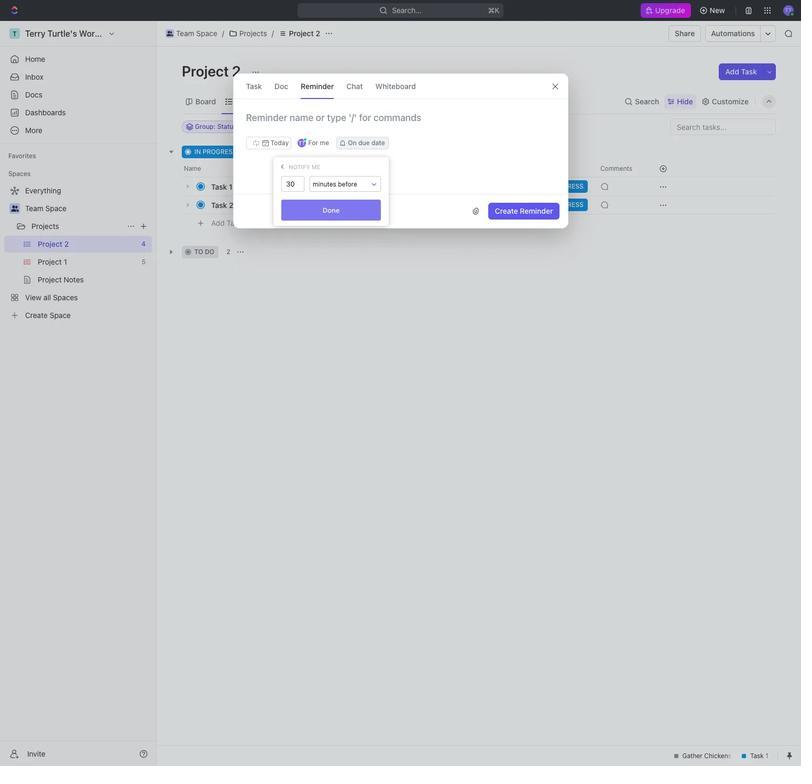 Task type: locate. For each thing, give the bounding box(es) containing it.
tree containing team space
[[4, 182, 152, 324]]

customize button
[[699, 94, 753, 109]]

1 vertical spatial add task
[[282, 148, 309, 156]]

1 horizontal spatial team space
[[176, 29, 218, 38]]

1 vertical spatial projects
[[31, 222, 59, 231]]

add up customize
[[726, 67, 740, 76]]

projects link
[[226, 27, 270, 40], [31, 218, 123, 235]]

project 2
[[289, 29, 320, 38], [182, 62, 244, 80]]

dialog containing task
[[233, 73, 569, 229]]

tree
[[4, 182, 152, 324]]

add task button up customize
[[720, 63, 764, 80]]

team space
[[176, 29, 218, 38], [25, 204, 67, 213]]

reminder right create
[[520, 207, 554, 216]]

space right user group image
[[45, 204, 67, 213]]

team space right user group icon
[[176, 29, 218, 38]]

1 horizontal spatial add task button
[[269, 146, 314, 158]]

team space link
[[163, 27, 220, 40], [25, 200, 150, 217]]

doc button
[[275, 74, 288, 99]]

1 vertical spatial space
[[45, 204, 67, 213]]

0 vertical spatial add
[[726, 67, 740, 76]]

1
[[229, 182, 233, 191]]

list link
[[233, 94, 248, 109]]

1 horizontal spatial add
[[282, 148, 294, 156]]

team space link inside tree
[[25, 200, 150, 217]]

task down task 1
[[211, 201, 227, 209]]

upgrade link
[[642, 3, 691, 18]]

2 vertical spatial add
[[211, 218, 225, 227]]

space right user group icon
[[196, 29, 218, 38]]

/
[[222, 29, 224, 38], [272, 29, 274, 38]]

customize
[[713, 97, 749, 106]]

1 horizontal spatial projects
[[240, 29, 267, 38]]

dashboards
[[25, 108, 66, 117]]

task 1
[[211, 182, 233, 191]]

0 horizontal spatial /
[[222, 29, 224, 38]]

task 1 link
[[209, 179, 363, 194]]

1 vertical spatial team
[[25, 204, 43, 213]]

1 horizontal spatial projects link
[[226, 27, 270, 40]]

create reminder
[[495, 207, 554, 216]]

1 vertical spatial reminder
[[520, 207, 554, 216]]

on
[[348, 139, 357, 147]]

dialog
[[233, 73, 569, 229]]

create reminder button
[[489, 203, 560, 220]]

1 vertical spatial add
[[282, 148, 294, 156]]

table
[[318, 97, 337, 106]]

to
[[195, 248, 203, 256]]

2 vertical spatial add task button
[[207, 217, 247, 230]]

0 vertical spatial project 2
[[289, 29, 320, 38]]

reminder
[[301, 82, 334, 90], [520, 207, 554, 216]]

0 vertical spatial project
[[289, 29, 314, 38]]

search...
[[392, 6, 422, 15]]

1 horizontal spatial team
[[176, 29, 194, 38]]

add task for the rightmost add task button
[[726, 67, 758, 76]]

add task button up notify
[[269, 146, 314, 158]]

0 vertical spatial add task button
[[720, 63, 764, 80]]

whiteboard
[[376, 82, 416, 90]]

me
[[312, 163, 321, 170]]

on due date button
[[337, 137, 389, 149]]

1 horizontal spatial /
[[272, 29, 274, 38]]

1 vertical spatial team space
[[25, 204, 67, 213]]

team space inside tree
[[25, 204, 67, 213]]

0 horizontal spatial projects
[[31, 222, 59, 231]]

projects
[[240, 29, 267, 38], [31, 222, 59, 231]]

0 horizontal spatial add task
[[211, 218, 242, 227]]

2 vertical spatial add task
[[211, 218, 242, 227]]

1 vertical spatial team space link
[[25, 200, 150, 217]]

add task button down task 2
[[207, 217, 247, 230]]

0 vertical spatial add task
[[726, 67, 758, 76]]

1 horizontal spatial project
[[289, 29, 314, 38]]

Search tasks... text field
[[671, 119, 776, 135]]

new button
[[696, 2, 732, 19]]

minutes before button
[[310, 177, 381, 192]]

team inside tree
[[25, 204, 43, 213]]

automations button
[[707, 26, 761, 41]]

gantt
[[356, 97, 375, 106]]

1 vertical spatial projects link
[[31, 218, 123, 235]]

0 horizontal spatial team space
[[25, 204, 67, 213]]

add down task 2
[[211, 218, 225, 227]]

calendar link
[[265, 94, 299, 109]]

0 horizontal spatial team
[[25, 204, 43, 213]]

task 2
[[211, 201, 234, 209]]

in
[[195, 148, 201, 156]]

0 vertical spatial team space link
[[163, 27, 220, 40]]

space
[[196, 29, 218, 38], [45, 204, 67, 213]]

invite
[[27, 750, 46, 759]]

add task down task 2
[[211, 218, 242, 227]]

0 horizontal spatial project
[[182, 62, 229, 80]]

team right user group image
[[25, 204, 43, 213]]

add task button
[[720, 63, 764, 80], [269, 146, 314, 158], [207, 217, 247, 230]]

0 horizontal spatial add
[[211, 218, 225, 227]]

table link
[[316, 94, 337, 109]]

sidebar navigation
[[0, 21, 157, 767]]

None text field
[[282, 177, 304, 191]]

team
[[176, 29, 194, 38], [25, 204, 43, 213]]

0 vertical spatial space
[[196, 29, 218, 38]]

0 horizontal spatial team space link
[[25, 200, 150, 217]]

0 horizontal spatial reminder
[[301, 82, 334, 90]]

0 horizontal spatial project 2
[[182, 62, 244, 80]]

1 vertical spatial project 2
[[182, 62, 244, 80]]

add up notify
[[282, 148, 294, 156]]

inbox
[[25, 72, 44, 81]]

doc
[[275, 82, 288, 90]]

dashboards link
[[4, 104, 152, 121]]

project
[[289, 29, 314, 38], [182, 62, 229, 80]]

before
[[338, 180, 358, 188]]

task left 1
[[211, 182, 227, 191]]

reminder up the table 'link'
[[301, 82, 334, 90]]

team right user group icon
[[176, 29, 194, 38]]

space inside tree
[[45, 204, 67, 213]]

team space right user group image
[[25, 204, 67, 213]]

2 horizontal spatial add task button
[[720, 63, 764, 80]]

1 vertical spatial add task button
[[269, 146, 314, 158]]

due
[[359, 139, 370, 147]]

gantt link
[[354, 94, 375, 109]]

add task up customize
[[726, 67, 758, 76]]

0 horizontal spatial space
[[45, 204, 67, 213]]

1 horizontal spatial project 2
[[289, 29, 320, 38]]

reminder button
[[301, 74, 334, 99]]

home link
[[4, 51, 152, 68]]

0 horizontal spatial add task button
[[207, 217, 247, 230]]

1 horizontal spatial team space link
[[163, 27, 220, 40]]

0 horizontal spatial projects link
[[31, 218, 123, 235]]

0 vertical spatial team
[[176, 29, 194, 38]]

1 horizontal spatial space
[[196, 29, 218, 38]]

0 vertical spatial reminder
[[301, 82, 334, 90]]

1 horizontal spatial reminder
[[520, 207, 554, 216]]

add
[[726, 67, 740, 76], [282, 148, 294, 156], [211, 218, 225, 227]]

calendar
[[268, 97, 299, 106]]

add task
[[726, 67, 758, 76], [282, 148, 309, 156], [211, 218, 242, 227]]

2 horizontal spatial add task
[[726, 67, 758, 76]]

chat button
[[347, 74, 363, 99]]

task
[[742, 67, 758, 76], [246, 82, 262, 90], [296, 148, 309, 156], [211, 182, 227, 191], [211, 201, 227, 209], [227, 218, 242, 227]]

do
[[205, 248, 215, 256]]

in progress
[[195, 148, 237, 156]]

2
[[316, 29, 320, 38], [232, 62, 241, 80], [249, 148, 253, 156], [229, 201, 234, 209], [227, 248, 230, 256]]

add task up notify
[[282, 148, 309, 156]]



Task type: describe. For each thing, give the bounding box(es) containing it.
done
[[323, 206, 340, 214]]

task 2 link
[[209, 197, 363, 213]]

0 vertical spatial projects
[[240, 29, 267, 38]]

notify me
[[289, 163, 321, 170]]

inbox link
[[4, 69, 152, 85]]

tree inside sidebar navigation
[[4, 182, 152, 324]]

docs link
[[4, 87, 152, 103]]

task inside task 2 link
[[211, 201, 227, 209]]

share
[[675, 29, 696, 38]]

docs
[[25, 90, 42, 99]]

projects inside tree
[[31, 222, 59, 231]]

automations
[[712, 29, 756, 38]]

spaces
[[8, 170, 31, 178]]

user group image
[[167, 31, 173, 36]]

task up notify me
[[296, 148, 309, 156]]

1 horizontal spatial add task
[[282, 148, 309, 156]]

chat
[[347, 82, 363, 90]]

project 2 link
[[276, 27, 323, 40]]

Reminder na﻿me or type '/' for commands text field
[[234, 112, 568, 137]]

2 / from the left
[[272, 29, 274, 38]]

new
[[710, 6, 726, 15]]

upgrade
[[656, 6, 686, 15]]

hide button
[[665, 94, 697, 109]]

board link
[[194, 94, 216, 109]]

0 vertical spatial projects link
[[226, 27, 270, 40]]

board
[[196, 97, 216, 106]]

favorites
[[8, 152, 36, 160]]

whiteboard button
[[376, 74, 416, 99]]

favorites button
[[4, 150, 40, 163]]

to do
[[195, 248, 215, 256]]

list
[[236, 97, 248, 106]]

date
[[372, 139, 385, 147]]

0 vertical spatial team space
[[176, 29, 218, 38]]

search button
[[622, 94, 663, 109]]

1 / from the left
[[222, 29, 224, 38]]

on due date
[[348, 139, 385, 147]]

task up customize
[[742, 67, 758, 76]]

minutes before
[[313, 180, 358, 188]]

user group image
[[11, 206, 19, 212]]

project inside project 2 link
[[289, 29, 314, 38]]

share button
[[669, 25, 702, 42]]

search
[[636, 97, 660, 106]]

hide
[[678, 97, 694, 106]]

reminder inside "button"
[[520, 207, 554, 216]]

add task for the leftmost add task button
[[211, 218, 242, 227]]

task button
[[246, 74, 262, 99]]

1 vertical spatial project
[[182, 62, 229, 80]]

home
[[25, 55, 45, 63]]

notify
[[289, 163, 310, 170]]

progress
[[203, 148, 237, 156]]

task inside the task 1 link
[[211, 182, 227, 191]]

create
[[495, 207, 518, 216]]

2 horizontal spatial add
[[726, 67, 740, 76]]

minutes
[[313, 180, 337, 188]]

task down task 2
[[227, 218, 242, 227]]

projects link inside tree
[[31, 218, 123, 235]]

task up list
[[246, 82, 262, 90]]

⌘k
[[488, 6, 500, 15]]

done button
[[282, 200, 381, 221]]



Task type: vqa. For each thing, say whether or not it's contained in the screenshot.
minutes before dropdown button
yes



